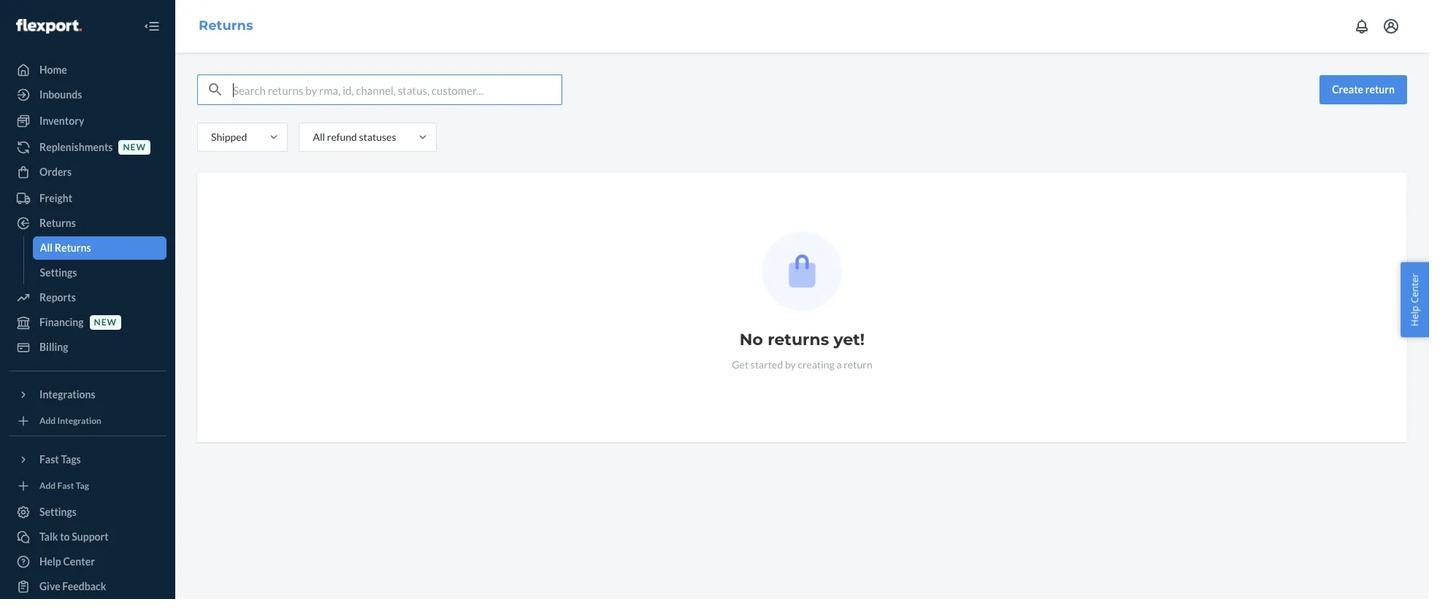 Task type: vqa. For each thing, say whether or not it's contained in the screenshot.
test
no



Task type: locate. For each thing, give the bounding box(es) containing it.
1 add from the top
[[39, 416, 56, 427]]

0 vertical spatial fast
[[39, 454, 59, 466]]

settings up reports
[[40, 267, 77, 279]]

orders
[[39, 166, 72, 178]]

add left integration
[[39, 416, 56, 427]]

0 vertical spatial settings link
[[33, 262, 167, 285]]

0 vertical spatial settings
[[40, 267, 77, 279]]

0 horizontal spatial all
[[40, 242, 53, 254]]

1 horizontal spatial return
[[1366, 83, 1395, 96]]

help center
[[1409, 273, 1422, 326], [39, 556, 95, 568]]

add fast tag
[[39, 481, 89, 492]]

inventory
[[39, 115, 84, 127]]

1 vertical spatial all
[[40, 242, 53, 254]]

support
[[72, 531, 109, 544]]

new up orders link
[[123, 142, 146, 153]]

give
[[39, 581, 60, 593]]

1 horizontal spatial help center
[[1409, 273, 1422, 326]]

feedback
[[62, 581, 106, 593]]

all for all returns
[[40, 242, 53, 254]]

settings link down all returns link
[[33, 262, 167, 285]]

new for replenishments
[[123, 142, 146, 153]]

close navigation image
[[143, 18, 161, 35]]

all for all refund statuses
[[313, 131, 325, 143]]

0 horizontal spatial help center
[[39, 556, 95, 568]]

0 horizontal spatial new
[[94, 317, 117, 328]]

1 horizontal spatial new
[[123, 142, 146, 153]]

help inside help center button
[[1409, 306, 1422, 326]]

1 vertical spatial return
[[844, 359, 873, 371]]

create return
[[1333, 83, 1395, 96]]

1 horizontal spatial center
[[1409, 273, 1422, 303]]

by
[[785, 359, 796, 371]]

1 horizontal spatial returns link
[[199, 18, 253, 34]]

0 vertical spatial returns link
[[199, 18, 253, 34]]

settings link
[[33, 262, 167, 285], [9, 501, 167, 525]]

0 vertical spatial center
[[1409, 273, 1422, 303]]

1 vertical spatial returns
[[39, 217, 76, 229]]

1 vertical spatial settings
[[39, 506, 77, 519]]

0 vertical spatial new
[[123, 142, 146, 153]]

0 vertical spatial help center
[[1409, 273, 1422, 326]]

inbounds link
[[9, 83, 167, 107]]

new down reports link
[[94, 317, 117, 328]]

freight
[[39, 192, 72, 205]]

0 vertical spatial help
[[1409, 306, 1422, 326]]

all left refund
[[313, 131, 325, 143]]

return right create
[[1366, 83, 1395, 96]]

orders link
[[9, 161, 167, 184]]

0 vertical spatial add
[[39, 416, 56, 427]]

inbounds
[[39, 88, 82, 101]]

returns link
[[199, 18, 253, 34], [9, 212, 167, 235]]

1 settings from the top
[[40, 267, 77, 279]]

returns
[[199, 18, 253, 34], [39, 217, 76, 229], [55, 242, 91, 254]]

settings
[[40, 267, 77, 279], [39, 506, 77, 519]]

get
[[732, 359, 749, 371]]

fast left tags
[[39, 454, 59, 466]]

open notifications image
[[1354, 18, 1371, 35]]

all down freight at the left
[[40, 242, 53, 254]]

add for add integration
[[39, 416, 56, 427]]

create
[[1333, 83, 1364, 96]]

fast left tag
[[57, 481, 74, 492]]

1 vertical spatial add
[[39, 481, 56, 492]]

help
[[1409, 306, 1422, 326], [39, 556, 61, 568]]

2 add from the top
[[39, 481, 56, 492]]

talk
[[39, 531, 58, 544]]

0 vertical spatial all
[[313, 131, 325, 143]]

talk to support
[[39, 531, 109, 544]]

2 vertical spatial returns
[[55, 242, 91, 254]]

give feedback
[[39, 581, 106, 593]]

0 vertical spatial return
[[1366, 83, 1395, 96]]

return
[[1366, 83, 1395, 96], [844, 359, 873, 371]]

1 vertical spatial center
[[63, 556, 95, 568]]

1 horizontal spatial help
[[1409, 306, 1422, 326]]

tag
[[76, 481, 89, 492]]

1 horizontal spatial all
[[313, 131, 325, 143]]

1 vertical spatial returns link
[[9, 212, 167, 235]]

1 vertical spatial help center
[[39, 556, 95, 568]]

fast inside dropdown button
[[39, 454, 59, 466]]

return right a in the right bottom of the page
[[844, 359, 873, 371]]

center
[[1409, 273, 1422, 303], [63, 556, 95, 568]]

all returns link
[[33, 237, 167, 260]]

integration
[[57, 416, 102, 427]]

add
[[39, 416, 56, 427], [39, 481, 56, 492]]

1 vertical spatial new
[[94, 317, 117, 328]]

settings link up support
[[9, 501, 167, 525]]

fast
[[39, 454, 59, 466], [57, 481, 74, 492]]

fast tags
[[39, 454, 81, 466]]

add for add fast tag
[[39, 481, 56, 492]]

new
[[123, 142, 146, 153], [94, 317, 117, 328]]

add fast tag link
[[9, 478, 167, 495]]

add down fast tags
[[39, 481, 56, 492]]

1 vertical spatial help
[[39, 556, 61, 568]]

settings up the "to"
[[39, 506, 77, 519]]

yet!
[[834, 330, 865, 350]]

flexport logo image
[[16, 19, 82, 33]]

center inside button
[[1409, 273, 1422, 303]]

0 vertical spatial returns
[[199, 18, 253, 34]]

0 horizontal spatial help
[[39, 556, 61, 568]]

billing
[[39, 341, 68, 354]]

all
[[313, 131, 325, 143], [40, 242, 53, 254]]

financing
[[39, 316, 84, 329]]

help center link
[[9, 551, 167, 574]]

return inside button
[[1366, 83, 1395, 96]]

no
[[740, 330, 763, 350]]

open account menu image
[[1383, 18, 1400, 35]]



Task type: describe. For each thing, give the bounding box(es) containing it.
creating
[[798, 359, 835, 371]]

give feedback button
[[9, 576, 167, 599]]

tags
[[61, 454, 81, 466]]

freight link
[[9, 187, 167, 210]]

inventory link
[[9, 110, 167, 133]]

get started by creating a return
[[732, 359, 873, 371]]

empty list image
[[763, 232, 842, 311]]

1 vertical spatial fast
[[57, 481, 74, 492]]

all returns
[[40, 242, 91, 254]]

home
[[39, 64, 67, 76]]

talk to support button
[[9, 526, 167, 549]]

no returns yet!
[[740, 330, 865, 350]]

integrations button
[[9, 384, 167, 407]]

help inside help center link
[[39, 556, 61, 568]]

reports
[[39, 291, 76, 304]]

to
[[60, 531, 70, 544]]

new for financing
[[94, 317, 117, 328]]

2 settings from the top
[[39, 506, 77, 519]]

a
[[837, 359, 842, 371]]

0 horizontal spatial return
[[844, 359, 873, 371]]

returns
[[768, 330, 829, 350]]

reports link
[[9, 286, 167, 310]]

integrations
[[39, 389, 95, 401]]

1 vertical spatial settings link
[[9, 501, 167, 525]]

0 horizontal spatial returns link
[[9, 212, 167, 235]]

help center button
[[1402, 262, 1430, 337]]

Search returns by rma, id, channel, status, customer... text field
[[233, 75, 562, 104]]

all refund statuses
[[313, 131, 396, 143]]

add integration
[[39, 416, 102, 427]]

statuses
[[359, 131, 396, 143]]

shipped
[[211, 131, 247, 143]]

replenishments
[[39, 141, 113, 153]]

refund
[[327, 131, 357, 143]]

started
[[751, 359, 783, 371]]

home link
[[9, 58, 167, 82]]

billing link
[[9, 336, 167, 359]]

fast tags button
[[9, 449, 167, 472]]

create return button
[[1320, 75, 1408, 104]]

add integration link
[[9, 413, 167, 430]]

0 horizontal spatial center
[[63, 556, 95, 568]]

help center inside button
[[1409, 273, 1422, 326]]



